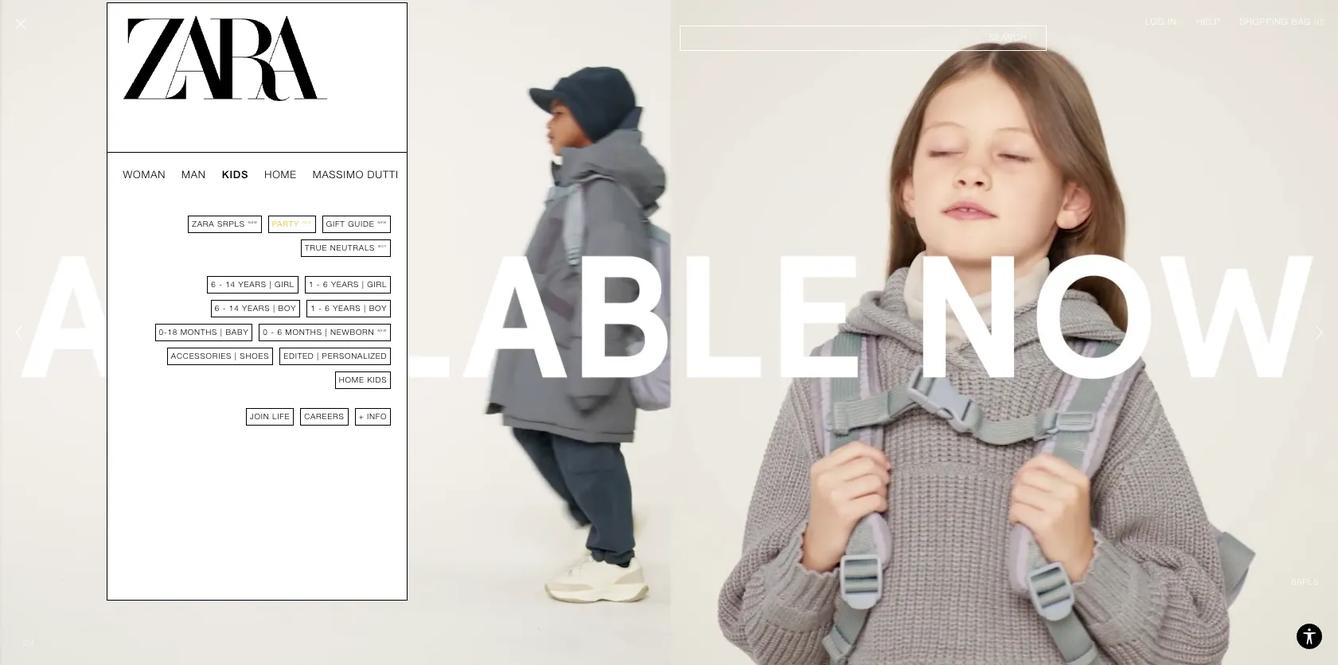 Task type: locate. For each thing, give the bounding box(es) containing it.
- down the 6 - 14 years | boy link
[[271, 328, 275, 337]]

| down 6 - 14 years | girl link on the top of page
[[273, 304, 275, 313]]

new right party
[[303, 221, 312, 224]]

14 up the baby
[[229, 304, 239, 313]]

months
[[181, 328, 218, 337], [285, 328, 322, 337]]

0 vertical spatial 14
[[225, 280, 236, 289]]

boy up newborn
[[369, 304, 387, 313]]

| up 6 - 14 years | boy
[[269, 280, 272, 289]]

|
[[269, 280, 272, 289], [362, 280, 364, 289], [273, 304, 275, 313], [364, 304, 366, 313], [220, 328, 223, 337], [325, 328, 328, 337], [235, 352, 237, 361], [317, 352, 319, 361]]

months up accessories
[[181, 328, 218, 337]]

6
[[211, 280, 216, 289], [323, 280, 328, 289], [215, 304, 220, 313], [325, 304, 330, 313], [277, 328, 282, 337]]

| left the baby
[[220, 328, 223, 337]]

+ info link
[[355, 408, 391, 426]]

home inside "link"
[[339, 376, 364, 385]]

1 down true
[[309, 280, 314, 289]]

months up edited
[[285, 328, 322, 337]]

0 vertical spatial home
[[264, 169, 297, 181]]

| up the 1 - 6 years | boy
[[362, 280, 364, 289]]

6 up 0 - 6 months | newborn new
[[325, 304, 330, 313]]

kids down personalized
[[367, 376, 387, 385]]

+
[[359, 412, 364, 421]]

1 girl from the left
[[275, 280, 294, 289]]

kids link
[[222, 169, 249, 182]]

6 down the 6 - 14 years | boy link
[[277, 328, 282, 337]]

careers
[[304, 412, 344, 421]]

Product search search field
[[680, 25, 1047, 51]]

1 - 6 years | boy link
[[307, 300, 391, 318]]

- inside "link"
[[317, 280, 320, 289]]

1 up 0 - 6 months | newborn new
[[311, 304, 316, 313]]

(
[[1314, 17, 1317, 27]]

boy inside true neutrals boy
[[378, 244, 387, 248]]

newborn
[[330, 328, 374, 337]]

)
[[1323, 17, 1325, 27]]

years inside 1 - 6 years | boy link
[[333, 304, 361, 313]]

in
[[1168, 17, 1177, 27]]

years inside the 6 - 14 years | boy link
[[242, 304, 270, 313]]

6 up the 1 - 6 years | boy
[[323, 280, 328, 289]]

0 right bag
[[1317, 17, 1323, 27]]

girl up the 1 - 6 years | boy
[[367, 280, 387, 289]]

- for 6 - 14 years | boy
[[223, 304, 226, 313]]

zara logo united states. go to homepage image
[[123, 16, 327, 101]]

years up the 1 - 6 years | boy
[[331, 280, 359, 289]]

2 months from the left
[[285, 328, 322, 337]]

years inside 6 - 14 years | girl link
[[238, 280, 267, 289]]

accessories
[[171, 352, 232, 361]]

| up newborn
[[364, 304, 366, 313]]

woman
[[123, 169, 166, 181]]

1 horizontal spatial kids
[[367, 376, 387, 385]]

boy for 1 - 6 years | boy
[[369, 304, 387, 313]]

0-18 months | baby link
[[155, 324, 253, 342]]

2 girl from the left
[[367, 280, 387, 289]]

- for 1 - 6 years | boy
[[319, 304, 322, 313]]

edited | personalized link
[[280, 348, 391, 365]]

1 vertical spatial 0
[[263, 328, 268, 337]]

-
[[219, 280, 223, 289], [317, 280, 320, 289], [223, 304, 226, 313], [319, 304, 322, 313], [271, 328, 275, 337]]

new
[[248, 221, 258, 224], [303, 221, 312, 224], [378, 221, 387, 224], [378, 329, 387, 333]]

years for 6 - 14 years | boy
[[242, 304, 270, 313]]

- down true
[[317, 280, 320, 289]]

0 horizontal spatial 0
[[263, 328, 268, 337]]

6 inside "link"
[[323, 280, 328, 289]]

gift
[[326, 220, 345, 228]]

search link
[[680, 25, 1047, 51]]

years for 6 - 14 years | girl
[[238, 280, 267, 289]]

new right srpls
[[248, 221, 258, 224]]

0 horizontal spatial girl
[[275, 280, 294, 289]]

1 horizontal spatial girl
[[367, 280, 387, 289]]

6 for 0 - 6 months | newborn new
[[277, 328, 282, 337]]

girl
[[275, 280, 294, 289], [367, 280, 387, 289]]

massimo dutti link
[[313, 169, 399, 182]]

- up 6 - 14 years | boy
[[219, 280, 223, 289]]

0 down the 6 - 14 years | boy link
[[263, 328, 268, 337]]

0 vertical spatial 1
[[309, 280, 314, 289]]

- up 0 - 6 months | newborn new
[[319, 304, 322, 313]]

home for home
[[264, 169, 297, 181]]

join life link
[[246, 408, 294, 426]]

boy down 6 - 14 years | girl link on the top of page
[[278, 304, 296, 313]]

- up the baby
[[223, 304, 226, 313]]

home kids
[[339, 376, 387, 385]]

0-18 months | baby
[[159, 328, 249, 337]]

1 for 1 - 6 years | girl
[[309, 280, 314, 289]]

1 horizontal spatial months
[[285, 328, 322, 337]]

years for 1 - 6 years | girl
[[331, 280, 359, 289]]

1 vertical spatial 14
[[229, 304, 239, 313]]

14 for 6 - 14 years | boy
[[229, 304, 239, 313]]

years inside 1 - 6 years | girl "link"
[[331, 280, 359, 289]]

1
[[309, 280, 314, 289], [311, 304, 316, 313]]

boy for 6 - 14 years | boy
[[278, 304, 296, 313]]

help link
[[1196, 16, 1221, 29]]

home down personalized
[[339, 376, 364, 385]]

years up 6 - 14 years | boy
[[238, 280, 267, 289]]

edited
[[284, 352, 314, 361]]

personalized
[[322, 352, 387, 361]]

0 horizontal spatial months
[[181, 328, 218, 337]]

6 up 6 - 14 years | boy
[[211, 280, 216, 289]]

turn on/turn off sound image
[[16, 631, 41, 656]]

1 inside "link"
[[309, 280, 314, 289]]

home
[[264, 169, 297, 181], [339, 376, 364, 385]]

shoes
[[240, 352, 269, 361]]

search
[[989, 33, 1027, 43]]

0 horizontal spatial home
[[264, 169, 297, 181]]

true
[[305, 244, 327, 252]]

home link
[[264, 169, 297, 182]]

boy right neutrals
[[378, 244, 387, 248]]

girl inside "link"
[[367, 280, 387, 289]]

baby
[[226, 328, 249, 337]]

join life
[[250, 412, 290, 421]]

14
[[225, 280, 236, 289], [229, 304, 239, 313]]

new right newborn
[[378, 329, 387, 333]]

log in link
[[1145, 16, 1177, 29]]

1 months from the left
[[181, 328, 218, 337]]

1 vertical spatial kids
[[367, 376, 387, 385]]

0 vertical spatial kids
[[222, 169, 249, 181]]

girl up 6 - 14 years | boy
[[275, 280, 294, 289]]

1 vertical spatial home
[[339, 376, 364, 385]]

kids right man
[[222, 169, 249, 181]]

1 horizontal spatial 0
[[1317, 17, 1323, 27]]

years down 6 - 14 years | girl link on the top of page
[[242, 304, 270, 313]]

boy
[[378, 244, 387, 248], [278, 304, 296, 313], [369, 304, 387, 313]]

neutrals
[[330, 244, 375, 252]]

0-
[[159, 328, 168, 337]]

years
[[238, 280, 267, 289], [331, 280, 359, 289], [242, 304, 270, 313], [333, 304, 361, 313]]

man
[[182, 169, 206, 181]]

years down 1 - 6 years | girl "link"
[[333, 304, 361, 313]]

0
[[1317, 17, 1323, 27], [263, 328, 268, 337]]

14 up 6 - 14 years | boy
[[225, 280, 236, 289]]

1 horizontal spatial home
[[339, 376, 364, 385]]

1 vertical spatial 1
[[311, 304, 316, 313]]

kids
[[222, 169, 249, 181], [367, 376, 387, 385]]

home right kids link
[[264, 169, 297, 181]]



Task type: describe. For each thing, give the bounding box(es) containing it.
6 up 0-18 months | baby
[[215, 304, 220, 313]]

14 for 6 - 14 years | girl
[[225, 280, 236, 289]]

home for home kids
[[339, 376, 364, 385]]

- for 1 - 6 years | girl
[[317, 280, 320, 289]]

massimo dutti
[[313, 169, 399, 181]]

dutti
[[367, 169, 399, 181]]

woman link
[[123, 169, 166, 182]]

- for 6 - 14 years | girl
[[219, 280, 223, 289]]

1 - 6 years | girl
[[309, 280, 387, 289]]

shopping
[[1240, 17, 1289, 27]]

- for 0 - 6 months | newborn new
[[271, 328, 275, 337]]

srpls
[[217, 220, 245, 228]]

1 for 1 - 6 years | boy
[[311, 304, 316, 313]]

info
[[367, 412, 387, 421]]

join
[[250, 412, 269, 421]]

18
[[168, 328, 178, 337]]

log
[[1145, 17, 1165, 27]]

girl for 6 - 14 years | girl
[[275, 280, 294, 289]]

accessories | shoes
[[171, 352, 269, 361]]

girl for 1 - 6 years | girl
[[367, 280, 387, 289]]

shopping bag ( 0 )
[[1240, 17, 1325, 27]]

| inside "link"
[[362, 280, 364, 289]]

6 for 1 - 6 years | girl
[[323, 280, 328, 289]]

zara srpls new party new gift guide new
[[192, 220, 387, 228]]

home kids link
[[335, 372, 391, 389]]

careers link
[[300, 408, 348, 426]]

massimo
[[313, 169, 364, 181]]

0 horizontal spatial kids
[[222, 169, 249, 181]]

edited | personalized
[[284, 352, 387, 361]]

6 - 14 years | boy
[[215, 304, 296, 313]]

6 for 1 - 6 years | boy
[[325, 304, 330, 313]]

0 - 6 months | newborn new
[[263, 328, 387, 337]]

6 - 14 years | boy link
[[211, 300, 300, 318]]

new right guide
[[378, 221, 387, 224]]

0 status
[[1317, 17, 1323, 27]]

zara logo united states. image
[[123, 16, 327, 101]]

bag
[[1292, 17, 1311, 27]]

1 - 6 years | girl link
[[305, 276, 391, 294]]

zara
[[192, 220, 214, 228]]

help
[[1196, 17, 1221, 27]]

6 - 14 years | girl
[[211, 280, 294, 289]]

man link
[[182, 169, 206, 182]]

guide
[[348, 220, 374, 228]]

months inside 0-18 months | baby 'link'
[[181, 328, 218, 337]]

log in
[[1145, 17, 1177, 27]]

| right edited
[[317, 352, 319, 361]]

+ info
[[359, 412, 387, 421]]

1 - 6 years | boy
[[311, 304, 387, 313]]

| up edited | personalized
[[325, 328, 328, 337]]

kids inside "link"
[[367, 376, 387, 385]]

life
[[272, 412, 290, 421]]

true neutrals boy
[[305, 244, 387, 252]]

new inside 0 - 6 months | newborn new
[[378, 329, 387, 333]]

6 - 14 years | girl link
[[207, 276, 298, 294]]

| left shoes
[[235, 352, 237, 361]]

accessories | shoes link
[[167, 348, 273, 365]]

party
[[272, 220, 299, 228]]

0 vertical spatial 0
[[1317, 17, 1323, 27]]

years for 1 - 6 years | boy
[[333, 304, 361, 313]]



Task type: vqa. For each thing, say whether or not it's contained in the screenshot.
rightmost page.
no



